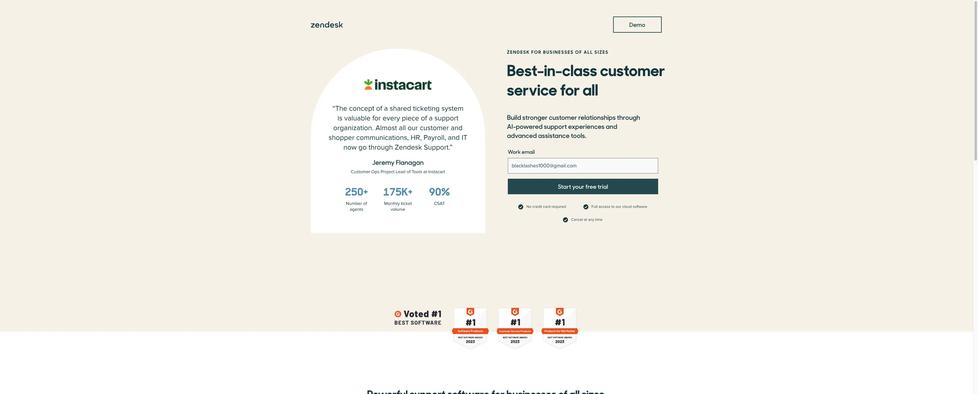 Task type: describe. For each thing, give the bounding box(es) containing it.
zendesk
[[507, 49, 530, 55]]

at
[[584, 218, 587, 222]]

sizes
[[595, 49, 609, 55]]

cancel at any time
[[571, 218, 603, 222]]

through
[[617, 113, 641, 122]]

card
[[543, 205, 551, 209]]

in-
[[544, 58, 562, 80]]

no
[[527, 205, 532, 209]]

service
[[507, 77, 558, 100]]

cloud
[[623, 205, 632, 209]]

customer inside build stronger customer relationships through ai-powered support experiences and advanced assistance tools.
[[549, 113, 577, 122]]

ai-
[[507, 122, 516, 131]]

cancel
[[571, 218, 583, 222]]

for
[[560, 77, 580, 100]]

all
[[584, 49, 593, 55]]

support
[[544, 122, 567, 131]]

of
[[576, 49, 583, 55]]

software
[[633, 205, 648, 209]]

access
[[599, 205, 611, 209]]

full access to our cloud software
[[592, 205, 648, 209]]

stronger
[[523, 113, 548, 122]]

advanced
[[507, 131, 537, 140]]

for
[[532, 49, 542, 55]]

demo link
[[613, 17, 662, 33]]

powered
[[516, 122, 543, 131]]

our
[[616, 205, 622, 209]]



Task type: vqa. For each thing, say whether or not it's contained in the screenshot.
the 'No credit card required'
yes



Task type: locate. For each thing, give the bounding box(es) containing it.
relationships
[[579, 113, 616, 122]]

build
[[507, 113, 521, 122]]

1 horizontal spatial customer
[[600, 58, 665, 80]]

best-
[[507, 58, 544, 80]]

to
[[612, 205, 615, 209]]

assistance
[[538, 131, 570, 140]]

customer
[[600, 58, 665, 80], [549, 113, 577, 122]]

required
[[552, 205, 566, 209]]

build stronger customer relationships through ai-powered support experiences and advanced assistance tools.
[[507, 113, 641, 140]]

0 vertical spatial customer
[[600, 58, 665, 80]]

customer inside zendesk for businesses of all sizes best-in-class customer service for all
[[600, 58, 665, 80]]

credit
[[533, 205, 542, 209]]

and
[[606, 122, 618, 131]]

zendesk logo image
[[311, 21, 343, 28]]

zendesk for businesses of all sizes best-in-class customer service for all
[[507, 49, 665, 100]]

0 horizontal spatial customer
[[549, 113, 577, 122]]

class
[[562, 58, 597, 80]]

demo
[[630, 20, 646, 29]]

any
[[588, 218, 595, 222]]

1 vertical spatial customer
[[549, 113, 577, 122]]

experiences
[[568, 122, 605, 131]]

full
[[592, 205, 598, 209]]

all
[[583, 77, 598, 100]]

businesses
[[543, 49, 574, 55]]

no credit card required
[[527, 205, 566, 209]]

time
[[596, 218, 603, 222]]

tools.
[[571, 131, 587, 140]]



